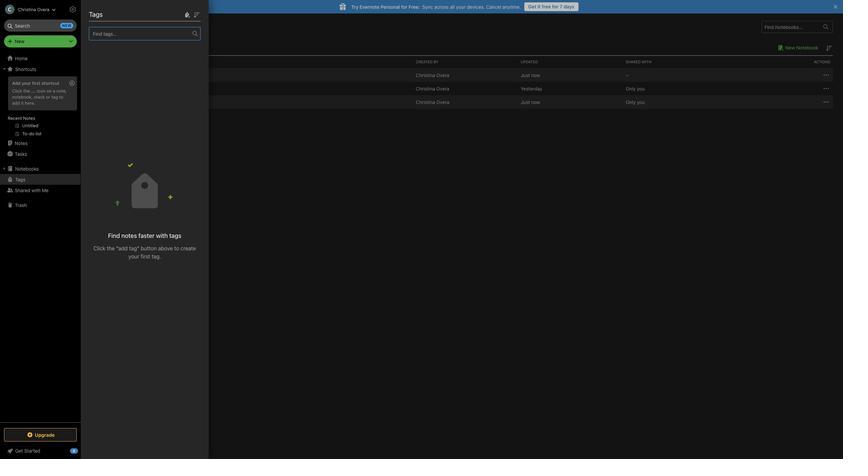 Task type: describe. For each thing, give the bounding box(es) containing it.
now for only you
[[532, 99, 540, 105]]

for for 7
[[552, 4, 559, 9]]

get it free for 7 days button
[[525, 2, 579, 11]]

shortcuts button
[[0, 64, 80, 74]]

try
[[351, 4, 359, 10]]

created by button
[[413, 56, 518, 68]]

click the "add tag" button above to create your first tag.
[[94, 245, 196, 260]]

get started
[[15, 448, 40, 454]]

the for ...
[[23, 88, 30, 94]]

by
[[434, 60, 439, 64]]

get for get started
[[15, 448, 23, 454]]

click to collapse image
[[78, 447, 83, 455]]

shared with
[[626, 60, 652, 64]]

upgrade
[[35, 432, 55, 438]]

the for "add
[[107, 245, 115, 252]]

to-do list row
[[91, 82, 833, 95]]

only you for yesterday
[[626, 86, 645, 91]]

devices.
[[467, 4, 485, 10]]

tag.
[[152, 254, 161, 260]]

actions
[[814, 60, 831, 64]]

notes
[[121, 232, 137, 239]]

updated button
[[518, 56, 623, 68]]

christina overa for 'to-do list' row
[[416, 86, 450, 91]]

tag
[[51, 94, 58, 100]]

with
[[642, 60, 652, 64]]

evernote
[[360, 4, 380, 10]]

trash
[[15, 202, 27, 208]]

just now for –
[[521, 72, 540, 78]]

recent
[[8, 115, 22, 121]]

christina overa inside field
[[18, 7, 49, 12]]

notebook,
[[12, 94, 33, 100]]

overa inside field
[[37, 7, 49, 12]]

christina for 'to-do list' row
[[416, 86, 435, 91]]

christina overa for first notebook row
[[416, 72, 450, 78]]

tags
[[169, 232, 181, 239]]

get for get it free for 7 days
[[529, 4, 537, 9]]

just for only you
[[521, 99, 530, 105]]

yesterday
[[521, 86, 542, 91]]

it inside button
[[538, 4, 541, 9]]

here.
[[25, 100, 35, 106]]

find
[[108, 232, 120, 239]]

only you for just now
[[626, 99, 645, 105]]

all
[[450, 4, 455, 10]]

untitled row
[[91, 95, 833, 109]]

notes inside notes 'link'
[[15, 140, 28, 146]]

new button
[[4, 35, 77, 47]]

me
[[42, 187, 49, 193]]

notebooks link
[[0, 163, 80, 174]]

actions button
[[728, 56, 833, 68]]

on
[[47, 88, 52, 94]]

overa for untitled row
[[437, 99, 450, 105]]

only for just now
[[626, 99, 636, 105]]

trash link
[[0, 200, 80, 210]]

started
[[24, 448, 40, 454]]

0 vertical spatial with
[[31, 187, 41, 193]]

anytime.
[[503, 4, 521, 10]]

note,
[[57, 88, 67, 94]]

cancel
[[486, 4, 501, 10]]

free
[[542, 4, 551, 9]]

tasks button
[[0, 148, 80, 159]]

row group inside notebooks element
[[91, 68, 833, 109]]

first inside click the "add tag" button above to create your first tag.
[[141, 254, 150, 260]]

click the ...
[[12, 88, 36, 94]]

add
[[12, 80, 20, 86]]

icon
[[37, 88, 45, 94]]

create new tag image
[[183, 11, 191, 19]]

expand notebooks image
[[2, 166, 7, 171]]

only for yesterday
[[626, 86, 636, 91]]

overa for 'to-do list' row
[[437, 86, 450, 91]]

create
[[181, 245, 196, 252]]

shared with me link
[[0, 185, 80, 196]]

home link
[[0, 53, 81, 64]]

to inside the icon on a note, notebook, stack or tag to add it here.
[[59, 94, 63, 100]]

new notebook
[[786, 45, 819, 51]]

shared with me
[[15, 187, 49, 193]]

click for click the "add tag" button above to create your first tag.
[[94, 245, 105, 252]]

Search text field
[[9, 20, 72, 32]]

your for try evernote personal for free: sync across all your devices. cancel anytime.
[[456, 4, 466, 10]]

notebooks element
[[81, 13, 844, 459]]

0 vertical spatial notes
[[23, 115, 35, 121]]

christina for first notebook row
[[416, 72, 435, 78]]

Find tags… text field
[[89, 29, 193, 38]]

now for –
[[532, 72, 540, 78]]

group containing add your first shortcut
[[0, 74, 80, 140]]

add your first shortcut
[[12, 80, 59, 86]]

shortcuts
[[15, 66, 36, 72]]

"add
[[116, 245, 128, 252]]

...
[[31, 88, 36, 94]]

new search field
[[9, 20, 73, 32]]

notebook
[[797, 45, 819, 51]]



Task type: vqa. For each thing, say whether or not it's contained in the screenshot.
Main element
no



Task type: locate. For each thing, give the bounding box(es) containing it.
0 horizontal spatial get
[[15, 448, 23, 454]]

only you
[[626, 86, 645, 91], [626, 99, 645, 105]]

free:
[[409, 4, 420, 10]]

0 vertical spatial to
[[59, 94, 63, 100]]

your right all
[[456, 4, 466, 10]]

personal
[[381, 4, 400, 10]]

0 horizontal spatial the
[[23, 88, 30, 94]]

faster
[[139, 232, 155, 239]]

just inside first notebook row
[[521, 72, 530, 78]]

1 vertical spatial your
[[22, 80, 31, 86]]

–
[[626, 72, 629, 78]]

now up yesterday
[[532, 72, 540, 78]]

christina inside field
[[18, 7, 36, 12]]

new up the home
[[15, 38, 25, 44]]

add
[[12, 100, 20, 106]]

1 vertical spatial get
[[15, 448, 23, 454]]

new left notebook
[[786, 45, 796, 51]]

0 vertical spatial you
[[637, 86, 645, 91]]

for inside button
[[552, 4, 559, 9]]

overa down 'to-do list' row
[[437, 99, 450, 105]]

christina inside untitled row
[[416, 99, 435, 105]]

just now for only you
[[521, 99, 540, 105]]

with
[[31, 187, 41, 193], [156, 232, 168, 239]]

tasks
[[15, 151, 27, 157]]

0 horizontal spatial with
[[31, 187, 41, 193]]

icon on a note, notebook, stack or tag to add it here.
[[12, 88, 67, 106]]

click left "add
[[94, 245, 105, 252]]

1 vertical spatial click
[[94, 245, 105, 252]]

0 horizontal spatial tags
[[15, 177, 25, 182]]

1 only from the top
[[626, 86, 636, 91]]

Help and Learning task checklist field
[[0, 446, 81, 457]]

2 for from the left
[[401, 4, 408, 10]]

1 horizontal spatial it
[[538, 4, 541, 9]]

1 now from the top
[[532, 72, 540, 78]]

your
[[456, 4, 466, 10], [22, 80, 31, 86], [129, 254, 139, 260]]

just now down updated
[[521, 72, 540, 78]]

christina
[[18, 7, 36, 12], [416, 72, 435, 78], [416, 86, 435, 91], [416, 99, 435, 105]]

just for –
[[521, 72, 530, 78]]

1 vertical spatial only
[[626, 99, 636, 105]]

first up ...
[[32, 80, 40, 86]]

or
[[46, 94, 50, 100]]

just down updated
[[521, 72, 530, 78]]

just now down yesterday
[[521, 99, 540, 105]]

2 just now from the top
[[521, 99, 540, 105]]

your for click the "add tag" button above to create your first tag.
[[129, 254, 139, 260]]

0 horizontal spatial for
[[401, 4, 408, 10]]

1 only you from the top
[[626, 86, 645, 91]]

tag"
[[129, 245, 139, 252]]

1 horizontal spatial get
[[529, 4, 537, 9]]

group
[[0, 74, 80, 140]]

1 horizontal spatial click
[[94, 245, 105, 252]]

click down add
[[12, 88, 22, 94]]

1 horizontal spatial notebooks
[[91, 23, 123, 31]]

christina inside first notebook row
[[416, 72, 435, 78]]

notes link
[[0, 138, 80, 148]]

christina overa inside untitled row
[[416, 99, 450, 105]]

just now
[[521, 72, 540, 78], [521, 99, 540, 105]]

now inside first notebook row
[[532, 72, 540, 78]]

tags up shared
[[15, 177, 25, 182]]

new for new notebook
[[786, 45, 796, 51]]

1 vertical spatial the
[[107, 245, 115, 252]]

row group
[[91, 68, 833, 109]]

first notebook row
[[91, 68, 833, 82]]

get inside button
[[529, 4, 537, 9]]

new inside button
[[786, 45, 796, 51]]

just inside untitled row
[[521, 99, 530, 105]]

to down note,
[[59, 94, 63, 100]]

notes right recent
[[23, 115, 35, 121]]

recent notes
[[8, 115, 35, 121]]

notes
[[23, 115, 35, 121], [15, 140, 28, 146]]

just
[[521, 72, 530, 78], [521, 99, 530, 105]]

across
[[435, 4, 449, 10]]

1 just from the top
[[521, 72, 530, 78]]

1 for from the left
[[552, 4, 559, 9]]

days
[[564, 4, 575, 9]]

it inside the icon on a note, notebook, stack or tag to add it here.
[[21, 100, 24, 106]]

overa for first notebook row
[[437, 72, 450, 78]]

tree
[[0, 53, 81, 422]]

find notes faster with tags
[[108, 232, 181, 239]]

christina overa inside 'to-do list' row
[[416, 86, 450, 91]]

0 vertical spatial it
[[538, 4, 541, 9]]

1 vertical spatial it
[[21, 100, 24, 106]]

now inside untitled row
[[532, 99, 540, 105]]

new inside popup button
[[15, 38, 25, 44]]

1 vertical spatial tags
[[15, 177, 25, 182]]

overa inside untitled row
[[437, 99, 450, 105]]

it
[[538, 4, 541, 9], [21, 100, 24, 106]]

0 vertical spatial only you
[[626, 86, 645, 91]]

2 just from the top
[[521, 99, 530, 105]]

created by
[[416, 60, 439, 64]]

1 you from the top
[[637, 86, 645, 91]]

only you inside 'to-do list' row
[[626, 86, 645, 91]]

1 vertical spatial just
[[521, 99, 530, 105]]

new for new
[[15, 38, 25, 44]]

new notebook button
[[776, 44, 819, 52]]

0 vertical spatial now
[[532, 72, 540, 78]]

with up above
[[156, 232, 168, 239]]

you for just now
[[637, 99, 645, 105]]

stack
[[34, 94, 45, 100]]

get it free for 7 days
[[529, 4, 575, 9]]

0 horizontal spatial to
[[59, 94, 63, 100]]

0 horizontal spatial click
[[12, 88, 22, 94]]

only inside untitled row
[[626, 99, 636, 105]]

shared
[[626, 60, 641, 64]]

row group containing christina overa
[[91, 68, 833, 109]]

1 vertical spatial now
[[532, 99, 540, 105]]

shortcut
[[42, 80, 59, 86]]

settings image
[[69, 5, 77, 13]]

with left me
[[31, 187, 41, 193]]

only inside 'to-do list' row
[[626, 86, 636, 91]]

1 horizontal spatial with
[[156, 232, 168, 239]]

0 vertical spatial get
[[529, 4, 537, 9]]

overa down first notebook row
[[437, 86, 450, 91]]

christina overa for untitled row
[[416, 99, 450, 105]]

1 vertical spatial new
[[786, 45, 796, 51]]

Account field
[[0, 3, 56, 16]]

overa inside first notebook row
[[437, 72, 450, 78]]

1 just now from the top
[[521, 72, 540, 78]]

0 vertical spatial just
[[521, 72, 530, 78]]

first down button
[[141, 254, 150, 260]]

1 vertical spatial only you
[[626, 99, 645, 105]]

sort options image
[[193, 11, 201, 19]]

for
[[552, 4, 559, 9], [401, 4, 408, 10]]

try evernote personal for free: sync across all your devices. cancel anytime.
[[351, 4, 521, 10]]

for left 7
[[552, 4, 559, 9]]

0 vertical spatial tags
[[89, 10, 103, 18]]

2 only you from the top
[[626, 99, 645, 105]]

1 horizontal spatial first
[[141, 254, 150, 260]]

Find Notebooks… text field
[[762, 21, 820, 32]]

it left free
[[538, 4, 541, 9]]

the
[[23, 88, 30, 94], [107, 245, 115, 252]]

tags button
[[0, 174, 80, 185]]

sync
[[422, 4, 433, 10]]

new
[[15, 38, 25, 44], [786, 45, 796, 51]]

1 vertical spatial with
[[156, 232, 168, 239]]

1 horizontal spatial to
[[174, 245, 179, 252]]

7
[[560, 4, 563, 9]]

to inside click the "add tag" button above to create your first tag.
[[174, 245, 179, 252]]

notebooks
[[91, 23, 123, 31], [15, 166, 39, 172]]

you
[[637, 86, 645, 91], [637, 99, 645, 105]]

the left "add
[[107, 245, 115, 252]]

2 you from the top
[[637, 99, 645, 105]]

1 vertical spatial notes
[[15, 140, 28, 146]]

just down yesterday
[[521, 99, 530, 105]]

1 vertical spatial first
[[141, 254, 150, 260]]

0 vertical spatial your
[[456, 4, 466, 10]]

christina overa inside first notebook row
[[416, 72, 450, 78]]

for left free:
[[401, 4, 408, 10]]

1 horizontal spatial your
[[129, 254, 139, 260]]

overa down by at top
[[437, 72, 450, 78]]

tags
[[89, 10, 103, 18], [15, 177, 25, 182]]

updated
[[521, 60, 538, 64]]

just now inside untitled row
[[521, 99, 540, 105]]

0 vertical spatial click
[[12, 88, 22, 94]]

1 horizontal spatial tags
[[89, 10, 103, 18]]

1 vertical spatial notebooks
[[15, 166, 39, 172]]

overa inside 'to-do list' row
[[437, 86, 450, 91]]

2 horizontal spatial your
[[456, 4, 466, 10]]

home
[[15, 55, 28, 61]]

tree containing home
[[0, 53, 81, 422]]

notes up tasks
[[15, 140, 28, 146]]

0 horizontal spatial new
[[15, 38, 25, 44]]

to right above
[[174, 245, 179, 252]]

1 horizontal spatial for
[[552, 4, 559, 9]]

upgrade button
[[4, 428, 77, 442]]

1 horizontal spatial the
[[107, 245, 115, 252]]

now down yesterday
[[532, 99, 540, 105]]

your inside click the "add tag" button above to create your first tag.
[[129, 254, 139, 260]]

just now inside first notebook row
[[521, 72, 540, 78]]

christina inside 'to-do list' row
[[416, 86, 435, 91]]

first
[[32, 80, 40, 86], [141, 254, 150, 260]]

new
[[62, 23, 71, 28]]

click inside click the "add tag" button above to create your first tag.
[[94, 245, 105, 252]]

you inside untitled row
[[637, 99, 645, 105]]

1 vertical spatial you
[[637, 99, 645, 105]]

only you inside untitled row
[[626, 99, 645, 105]]

1 horizontal spatial new
[[786, 45, 796, 51]]

get inside help and learning task checklist field
[[15, 448, 23, 454]]

0 horizontal spatial notebooks
[[15, 166, 39, 172]]

Sort field
[[193, 10, 201, 19]]

your inside group
[[22, 80, 31, 86]]

your down tag"
[[129, 254, 139, 260]]

a
[[53, 88, 55, 94]]

get left started
[[15, 448, 23, 454]]

0 vertical spatial just now
[[521, 72, 540, 78]]

shared with button
[[623, 56, 728, 68]]

2 only from the top
[[626, 99, 636, 105]]

christina for untitled row
[[416, 99, 435, 105]]

the left ...
[[23, 88, 30, 94]]

0 vertical spatial new
[[15, 38, 25, 44]]

you for yesterday
[[637, 86, 645, 91]]

christina overa
[[18, 7, 49, 12], [416, 72, 450, 78], [416, 86, 450, 91], [416, 99, 450, 105]]

button
[[141, 245, 157, 252]]

click
[[12, 88, 22, 94], [94, 245, 105, 252]]

tags inside button
[[15, 177, 25, 182]]

your up click the ... at the top left of page
[[22, 80, 31, 86]]

0 horizontal spatial your
[[22, 80, 31, 86]]

6
[[73, 449, 75, 453]]

it down notebook,
[[21, 100, 24, 106]]

the inside click the "add tag" button above to create your first tag.
[[107, 245, 115, 252]]

above
[[158, 245, 173, 252]]

1 vertical spatial to
[[174, 245, 179, 252]]

0 vertical spatial notebooks
[[91, 23, 123, 31]]

you inside 'to-do list' row
[[637, 86, 645, 91]]

1 vertical spatial just now
[[521, 99, 540, 105]]

created
[[416, 60, 433, 64]]

0 horizontal spatial it
[[21, 100, 24, 106]]

get left free
[[529, 4, 537, 9]]

shared
[[15, 187, 30, 193]]

0 horizontal spatial first
[[32, 80, 40, 86]]

click for click the ...
[[12, 88, 22, 94]]

0 vertical spatial first
[[32, 80, 40, 86]]

0 vertical spatial only
[[626, 86, 636, 91]]

for for free:
[[401, 4, 408, 10]]

tags right settings image
[[89, 10, 103, 18]]

2 now from the top
[[532, 99, 540, 105]]

overa up new search field
[[37, 7, 49, 12]]

0 vertical spatial the
[[23, 88, 30, 94]]

only
[[626, 86, 636, 91], [626, 99, 636, 105]]

to
[[59, 94, 63, 100], [174, 245, 179, 252]]

2 vertical spatial your
[[129, 254, 139, 260]]



